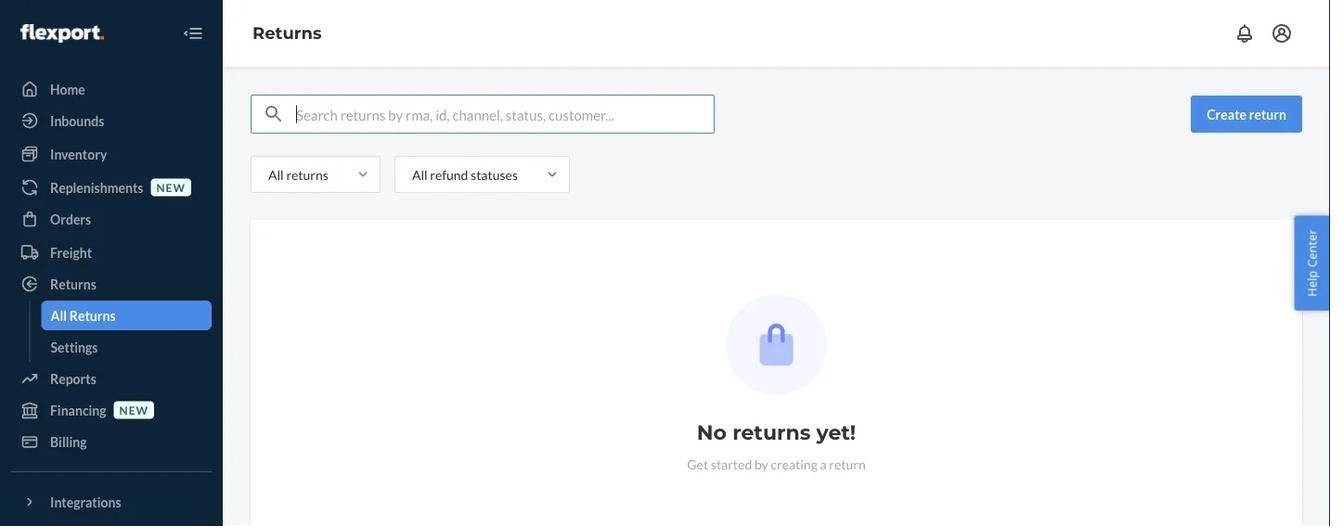Task type: locate. For each thing, give the bounding box(es) containing it.
0 vertical spatial returns link
[[253, 23, 322, 43]]

orders link
[[11, 204, 212, 234]]

return right create
[[1250, 106, 1287, 122]]

create
[[1208, 106, 1247, 122]]

return
[[1250, 106, 1287, 122], [830, 457, 866, 472]]

inventory
[[50, 146, 107, 162]]

returns
[[286, 167, 329, 183], [733, 420, 811, 445]]

all for all returns
[[268, 167, 284, 183]]

yet!
[[817, 420, 857, 445]]

help
[[1304, 271, 1321, 297]]

1 vertical spatial returns
[[733, 420, 811, 445]]

new down reports link
[[119, 403, 149, 417]]

0 horizontal spatial return
[[830, 457, 866, 472]]

creating
[[771, 457, 818, 472]]

0 vertical spatial return
[[1250, 106, 1287, 122]]

all refund statuses
[[412, 167, 518, 183]]

returns
[[253, 23, 322, 43], [50, 276, 96, 292], [69, 308, 116, 324]]

home link
[[11, 74, 212, 104]]

all returns
[[268, 167, 329, 183]]

1 horizontal spatial all
[[268, 167, 284, 183]]

1 horizontal spatial new
[[156, 181, 186, 194]]

return inside 'button'
[[1250, 106, 1287, 122]]

1 vertical spatial new
[[119, 403, 149, 417]]

all for all refund statuses
[[412, 167, 428, 183]]

0 horizontal spatial all
[[51, 308, 67, 324]]

integrations
[[50, 495, 121, 510]]

settings link
[[41, 333, 212, 362]]

all for all returns
[[51, 308, 67, 324]]

all returns
[[51, 308, 116, 324]]

help center button
[[1295, 216, 1331, 311]]

2 vertical spatial returns
[[69, 308, 116, 324]]

no returns yet!
[[697, 420, 857, 445]]

1 vertical spatial returns
[[50, 276, 96, 292]]

home
[[50, 81, 85, 97]]

1 horizontal spatial returns
[[733, 420, 811, 445]]

inventory link
[[11, 139, 212, 169]]

new up orders link
[[156, 181, 186, 194]]

0 horizontal spatial returns link
[[11, 269, 212, 299]]

return right a
[[830, 457, 866, 472]]

center
[[1304, 230, 1321, 268]]

1 horizontal spatial returns link
[[253, 23, 322, 43]]

all
[[268, 167, 284, 183], [412, 167, 428, 183], [51, 308, 67, 324]]

returns for no
[[733, 420, 811, 445]]

orders
[[50, 211, 91, 227]]

all returns link
[[41, 301, 212, 331]]

1 horizontal spatial return
[[1250, 106, 1287, 122]]

0 horizontal spatial new
[[119, 403, 149, 417]]

returns link
[[253, 23, 322, 43], [11, 269, 212, 299]]

2 horizontal spatial all
[[412, 167, 428, 183]]

Search returns by rma, id, channel, status, customer... text field
[[296, 96, 714, 133]]

new
[[156, 181, 186, 194], [119, 403, 149, 417]]

replenishments
[[50, 180, 143, 196]]

0 vertical spatial returns
[[286, 167, 329, 183]]

returns for all
[[286, 167, 329, 183]]

inbounds
[[50, 113, 104, 129]]

no
[[697, 420, 727, 445]]

a
[[821, 457, 827, 472]]

flexport logo image
[[20, 24, 104, 43]]

0 horizontal spatial returns
[[286, 167, 329, 183]]

1 vertical spatial return
[[830, 457, 866, 472]]

reports
[[50, 371, 96, 387]]

settings
[[51, 339, 98, 355]]

0 vertical spatial new
[[156, 181, 186, 194]]



Task type: describe. For each thing, give the bounding box(es) containing it.
freight link
[[11, 238, 212, 267]]

billing link
[[11, 427, 212, 457]]

statuses
[[471, 167, 518, 183]]

open account menu image
[[1272, 22, 1294, 45]]

started
[[711, 457, 753, 472]]

new for financing
[[119, 403, 149, 417]]

get
[[688, 457, 709, 472]]

financing
[[50, 403, 106, 418]]

billing
[[50, 434, 87, 450]]

integrations button
[[11, 488, 212, 517]]

open notifications image
[[1234, 22, 1257, 45]]

inbounds link
[[11, 106, 212, 136]]

get started by creating a return
[[688, 457, 866, 472]]

reports link
[[11, 364, 212, 394]]

create return button
[[1192, 96, 1303, 133]]

0 vertical spatial returns
[[253, 23, 322, 43]]

create return
[[1208, 106, 1287, 122]]

help center
[[1304, 230, 1321, 297]]

new for replenishments
[[156, 181, 186, 194]]

1 vertical spatial returns link
[[11, 269, 212, 299]]

by
[[755, 457, 769, 472]]

close navigation image
[[182, 22, 204, 45]]

empty list image
[[726, 294, 828, 396]]

refund
[[430, 167, 468, 183]]

freight
[[50, 245, 92, 261]]



Task type: vqa. For each thing, say whether or not it's contained in the screenshot.
topmost THE 'RETURNS' link
yes



